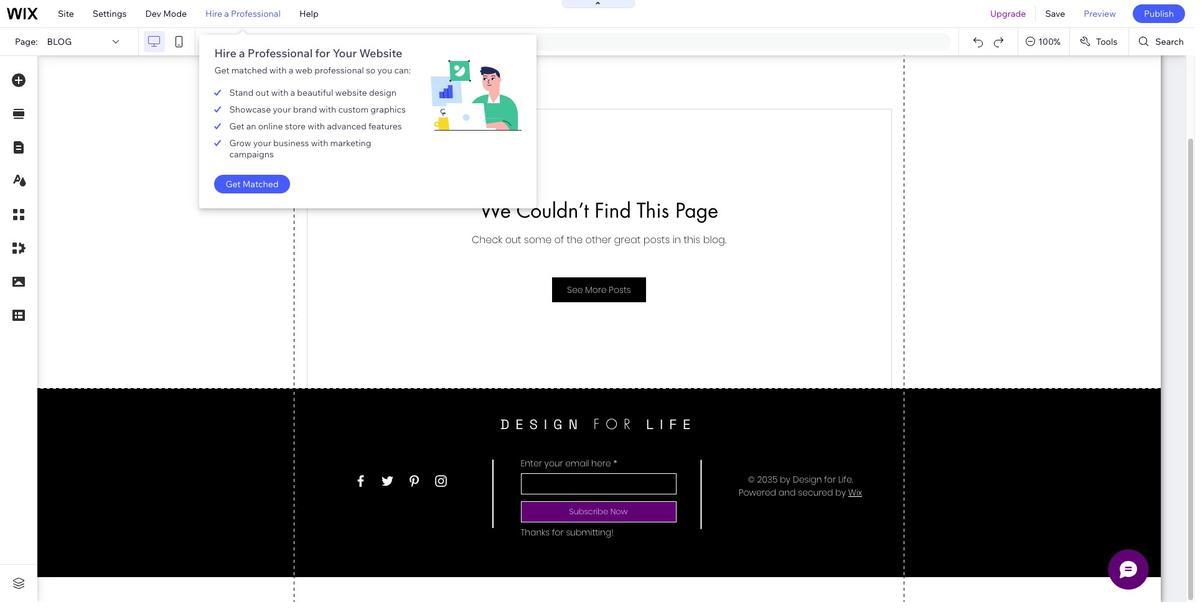 Task type: locate. For each thing, give the bounding box(es) containing it.
showcase your brand with custom graphics
[[229, 104, 406, 115]]

with
[[269, 65, 287, 76], [271, 87, 289, 98], [319, 104, 336, 115], [308, 121, 325, 132], [311, 138, 328, 149]]

web
[[295, 65, 313, 76]]

so
[[366, 65, 376, 76]]

get left the matched
[[226, 179, 241, 190]]

matched
[[243, 179, 279, 190]]

your inside grow your business with marketing campaigns
[[253, 138, 271, 149]]

professional inside the hire a professional for your website get matched with a web professional so you can:
[[248, 46, 313, 60]]

help
[[299, 8, 319, 19]]

campaigns
[[229, 149, 274, 160]]

professional up the https://www.wix.com/mysite
[[231, 8, 281, 19]]

100% button
[[1019, 28, 1070, 55]]

brand
[[293, 104, 317, 115]]

get inside get matched button
[[226, 179, 241, 190]]

0 horizontal spatial your
[[253, 138, 271, 149]]

your
[[273, 104, 291, 115], [253, 138, 271, 149]]

your for grow
[[253, 138, 271, 149]]

beautiful
[[297, 87, 333, 98]]

graphics
[[371, 104, 406, 115]]

your down online
[[253, 138, 271, 149]]

hire right mode
[[206, 8, 222, 19]]

0 vertical spatial professional
[[231, 8, 281, 19]]

0 horizontal spatial your
[[333, 46, 357, 60]]

hire a professional for your website get matched with a web professional so you can:
[[214, 46, 411, 76]]

get for get an online store with advanced features
[[229, 121, 244, 132]]

professional
[[315, 65, 364, 76]]

with left web
[[269, 65, 287, 76]]

professional for hire a professional for your website get matched with a web professional so you can:
[[248, 46, 313, 60]]

your for showcase
[[273, 104, 291, 115]]

get
[[214, 65, 230, 76], [229, 121, 244, 132], [226, 179, 241, 190]]

hire for hire a professional
[[206, 8, 222, 19]]

publish button
[[1133, 4, 1186, 23]]

marketing
[[330, 138, 372, 149]]

get left "matched"
[[214, 65, 230, 76]]

stand out with a beautiful website design
[[229, 87, 397, 98]]

dev mode
[[145, 8, 187, 19]]

your left domain
[[370, 36, 389, 47]]

get left an
[[229, 121, 244, 132]]

preview button
[[1075, 0, 1126, 27]]

your
[[370, 36, 389, 47], [333, 46, 357, 60]]

https://www.wix.com/mysite connect your domain
[[214, 36, 422, 47]]

with down get an online store with advanced features
[[311, 138, 328, 149]]

preview
[[1084, 8, 1116, 19]]

store
[[285, 121, 306, 132]]

a left web
[[289, 65, 293, 76]]

hire up "matched"
[[214, 46, 237, 60]]

100%
[[1039, 36, 1061, 47]]

1 vertical spatial get
[[229, 121, 244, 132]]

get an online store with advanced features
[[229, 121, 402, 132]]

1 vertical spatial hire
[[214, 46, 237, 60]]

0 vertical spatial your
[[273, 104, 291, 115]]

advanced
[[327, 121, 367, 132]]

search button
[[1130, 28, 1196, 55]]

1 horizontal spatial your
[[273, 104, 291, 115]]

online
[[258, 121, 283, 132]]

an
[[246, 121, 256, 132]]

hire
[[206, 8, 222, 19], [214, 46, 237, 60]]

get inside the hire a professional for your website get matched with a web professional so you can:
[[214, 65, 230, 76]]

professional up web
[[248, 46, 313, 60]]

you
[[378, 65, 392, 76]]

grow your business with marketing campaigns
[[229, 138, 372, 160]]

out
[[256, 87, 269, 98]]

save button
[[1036, 0, 1075, 27]]

0 vertical spatial get
[[214, 65, 230, 76]]

a
[[224, 8, 229, 19], [239, 46, 245, 60], [289, 65, 293, 76], [291, 87, 295, 98]]

your up online
[[273, 104, 291, 115]]

2 vertical spatial get
[[226, 179, 241, 190]]

save
[[1046, 8, 1066, 19]]

1 vertical spatial your
[[253, 138, 271, 149]]

1 horizontal spatial your
[[370, 36, 389, 47]]

https://www.wix.com/mysite
[[214, 36, 328, 47]]

professional
[[231, 8, 281, 19], [248, 46, 313, 60]]

hire inside the hire a professional for your website get matched with a web professional so you can:
[[214, 46, 237, 60]]

1 vertical spatial professional
[[248, 46, 313, 60]]

your up professional
[[333, 46, 357, 60]]

0 vertical spatial hire
[[206, 8, 222, 19]]



Task type: describe. For each thing, give the bounding box(es) containing it.
connect
[[333, 36, 368, 47]]

design
[[369, 87, 397, 98]]

with inside grow your business with marketing campaigns
[[311, 138, 328, 149]]

blog
[[47, 36, 72, 47]]

mode
[[163, 8, 187, 19]]

with inside the hire a professional for your website get matched with a web professional so you can:
[[269, 65, 287, 76]]

get for get matched
[[226, 179, 241, 190]]

your inside the hire a professional for your website get matched with a web professional so you can:
[[333, 46, 357, 60]]

website
[[335, 87, 367, 98]]

custom
[[338, 104, 369, 115]]

domain
[[390, 36, 422, 47]]

hire a professional
[[206, 8, 281, 19]]

can:
[[394, 65, 411, 76]]

site
[[58, 8, 74, 19]]

matched
[[231, 65, 267, 76]]

for
[[315, 46, 330, 60]]

professional for hire a professional
[[231, 8, 281, 19]]

get matched button
[[214, 175, 290, 194]]

search
[[1156, 36, 1184, 47]]

business
[[273, 138, 309, 149]]

with right out
[[271, 87, 289, 98]]

hire for hire a professional for your website get matched with a web professional so you can:
[[214, 46, 237, 60]]

website
[[359, 46, 403, 60]]

showcase
[[229, 104, 271, 115]]

settings
[[93, 8, 127, 19]]

grow
[[229, 138, 251, 149]]

a right mode
[[224, 8, 229, 19]]

publish
[[1144, 8, 1174, 19]]

upgrade
[[991, 8, 1026, 19]]

features
[[369, 121, 402, 132]]

a up "matched"
[[239, 46, 245, 60]]

a up brand
[[291, 87, 295, 98]]

dev
[[145, 8, 161, 19]]

get matched
[[226, 179, 279, 190]]

with down the showcase your brand with custom graphics
[[308, 121, 325, 132]]

tools
[[1096, 36, 1118, 47]]

with up get an online store with advanced features
[[319, 104, 336, 115]]

stand
[[229, 87, 254, 98]]

tools button
[[1070, 28, 1129, 55]]



Task type: vqa. For each thing, say whether or not it's contained in the screenshot.
is available. Connect Your Domain
no



